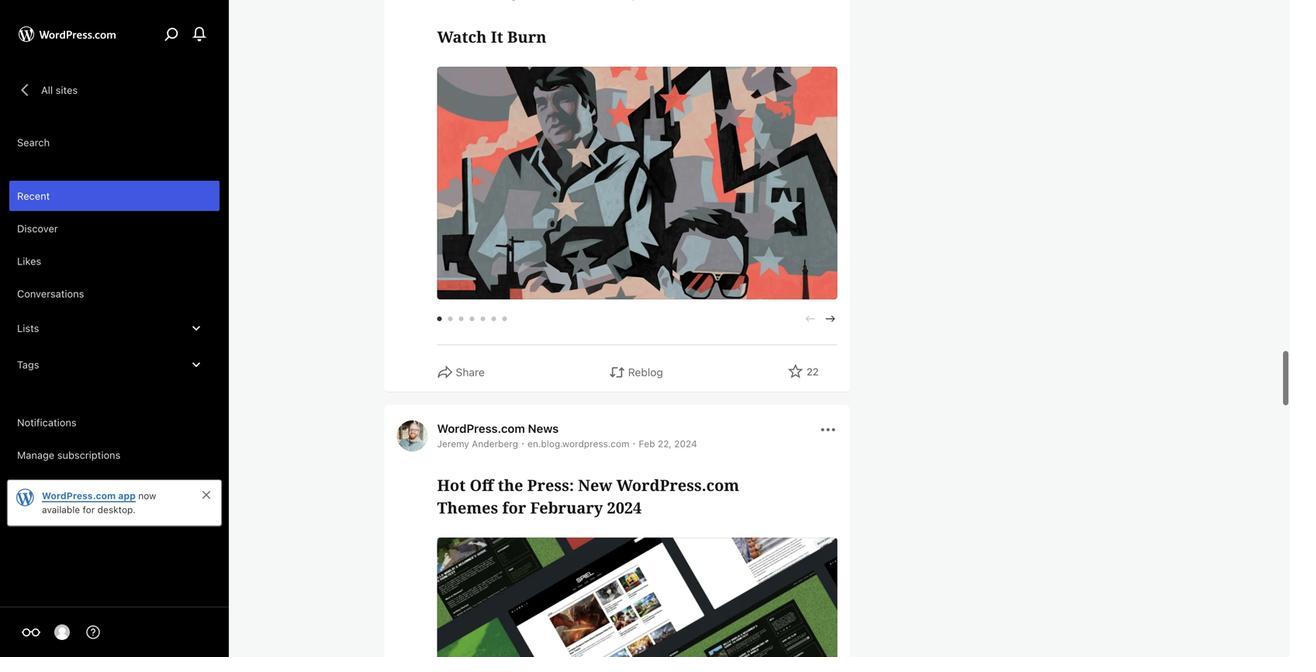 Task type: locate. For each thing, give the bounding box(es) containing it.
keyboard_arrow_down image inside lists link
[[189, 320, 204, 336]]

jeremy
[[437, 438, 469, 449]]

for
[[502, 497, 526, 518], [83, 504, 95, 515]]

tags
[[17, 359, 39, 370]]

0 vertical spatial 2024
[[674, 438, 697, 449]]

2024 right 22,
[[674, 438, 697, 449]]

2024 inside wordpress.com news jeremy anderberg · en.blog.wordpress.com · feb 22, 2024
[[674, 438, 697, 449]]

feb 22, 2024 link
[[639, 438, 697, 449]]

sites
[[56, 84, 78, 96]]

keyboard_arrow_down image
[[189, 320, 204, 336], [189, 357, 204, 372]]

burn
[[507, 26, 547, 47]]

1 horizontal spatial ·
[[633, 436, 636, 449]]

jeremy anderberg link
[[437, 438, 518, 449]]

all
[[41, 84, 53, 96]]

tags link
[[9, 348, 220, 382]]

for inside 'hot off the press: new wordpress.com themes for february 2024'
[[502, 497, 526, 518]]

hot
[[437, 474, 466, 496]]

0 vertical spatial keyboard_arrow_down image
[[189, 320, 204, 336]]

lists link
[[9, 311, 220, 345]]

likes
[[17, 255, 41, 267]]

· left feb
[[633, 436, 636, 449]]

reblog
[[628, 366, 663, 378]]

wordpress.com inside 'hot off the press: new wordpress.com themes for february 2024'
[[616, 474, 739, 496]]

1 horizontal spatial for
[[502, 497, 526, 518]]

2024 for 22,
[[674, 438, 697, 449]]

0 horizontal spatial 2024
[[607, 497, 642, 518]]

notifications link
[[9, 407, 220, 438]]

lists
[[17, 322, 39, 334]]

wordpress.com inside wordpress.com news jeremy anderberg · en.blog.wordpress.com · feb 22, 2024
[[437, 421, 525, 435]]

press:
[[527, 474, 574, 496]]

1 horizontal spatial 2024
[[674, 438, 697, 449]]

·
[[521, 436, 524, 449], [633, 436, 636, 449]]

en.blog.wordpress.com link
[[528, 438, 629, 449]]

0 horizontal spatial ·
[[521, 436, 524, 449]]

desktop.
[[97, 504, 136, 515]]

wordpress.com down feb 22, 2024 link
[[616, 474, 739, 496]]

pager controls element
[[437, 312, 837, 326]]

0 horizontal spatial for
[[83, 504, 95, 515]]

0 horizontal spatial wordpress.com
[[42, 490, 116, 501]]

next image
[[823, 312, 837, 326]]

it
[[491, 26, 503, 47]]

conversations
[[17, 288, 84, 299]]

keyboard_arrow_down image inside the tags link
[[189, 357, 204, 372]]

1 · from the left
[[521, 436, 524, 449]]

search link
[[9, 127, 220, 157]]

1 vertical spatial keyboard_arrow_down image
[[189, 357, 204, 372]]

wordpress.com up available
[[42, 490, 116, 501]]

1 vertical spatial 2024
[[607, 497, 642, 518]]

discover
[[17, 223, 58, 234]]

new
[[578, 474, 612, 496]]

2024
[[674, 438, 697, 449], [607, 497, 642, 518]]

wordpress.com for news
[[437, 421, 525, 435]]

available
[[42, 504, 80, 515]]

search
[[17, 137, 50, 148]]

· right anderberg
[[521, 436, 524, 449]]

all sites link
[[9, 74, 85, 106]]

jeremy anderberg image
[[397, 420, 428, 451]]

2 horizontal spatial wordpress.com
[[616, 474, 739, 496]]

likes link
[[9, 246, 220, 276]]

2 keyboard_arrow_down image from the top
[[189, 357, 204, 372]]

keyboard_arrow_down image for lists
[[189, 320, 204, 336]]

for down the wordpress.com app
[[83, 504, 95, 515]]

2024 inside 'hot off the press: new wordpress.com themes for february 2024'
[[607, 497, 642, 518]]

app
[[118, 490, 136, 501]]

watch it burn
[[437, 26, 547, 47]]

1 keyboard_arrow_down image from the top
[[189, 320, 204, 336]]

1 horizontal spatial wordpress.com
[[437, 421, 525, 435]]

wordpress.com for app
[[42, 490, 116, 501]]

hot off the press: new wordpress.com themes for february 2024 link
[[437, 474, 837, 519]]

wordpress.com
[[437, 421, 525, 435], [616, 474, 739, 496], [42, 490, 116, 501]]

wordpress.com up the jeremy anderberg link
[[437, 421, 525, 435]]

2024 down new
[[607, 497, 642, 518]]

for down the
[[502, 497, 526, 518]]

share
[[456, 366, 485, 378]]

watch
[[437, 26, 487, 47]]



Task type: vqa. For each thing, say whether or not it's contained in the screenshot.
text box
no



Task type: describe. For each thing, give the bounding box(es) containing it.
reblog button
[[610, 364, 663, 381]]

watch it burn link
[[437, 25, 837, 48]]

themes
[[437, 497, 498, 518]]

previous image
[[803, 312, 817, 326]]

feb
[[639, 438, 655, 449]]

the
[[498, 474, 523, 496]]

february
[[530, 497, 603, 518]]

wordpress.com app
[[42, 490, 136, 501]]

notifications
[[17, 417, 77, 428]]

wordpress.com news jeremy anderberg · en.blog.wordpress.com · feb 22, 2024
[[437, 421, 697, 449]]

manage subscriptions link
[[9, 440, 220, 470]]

toggle menu image
[[819, 420, 837, 439]]

subscriptions
[[57, 449, 121, 461]]

reader image
[[22, 623, 40, 642]]

now
[[138, 490, 156, 501]]

22
[[806, 366, 819, 377]]

share button
[[437, 364, 485, 381]]

anderberg
[[472, 438, 518, 449]]

en.blog.wordpress.com
[[528, 438, 629, 449]]

2 · from the left
[[633, 436, 636, 449]]

keyboard_arrow_down image for tags
[[189, 357, 204, 372]]

dismiss image
[[200, 489, 213, 501]]

22 button
[[788, 363, 819, 381]]

recent
[[17, 190, 50, 202]]

conversations link
[[9, 278, 220, 309]]

recent link
[[9, 181, 220, 211]]

off
[[470, 474, 494, 496]]

wordpress.com news link
[[437, 421, 559, 435]]

22,
[[658, 438, 672, 449]]

now available for desktop.
[[42, 490, 156, 515]]

manage subscriptions
[[17, 449, 121, 461]]

manage
[[17, 449, 54, 461]]

greg robinson image
[[54, 624, 70, 640]]

2024 for february
[[607, 497, 642, 518]]

hot off the press: new wordpress.com themes for february 2024
[[437, 474, 739, 518]]

news
[[528, 421, 559, 435]]

discover link
[[9, 213, 220, 244]]

all sites
[[41, 84, 78, 96]]

for inside now available for desktop.
[[83, 504, 95, 515]]



